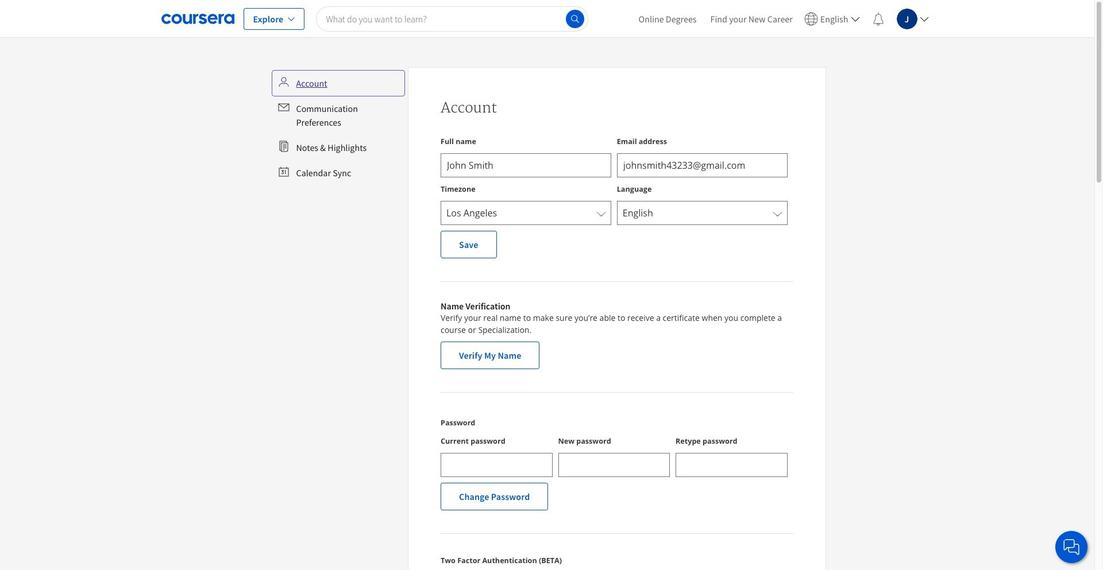 Task type: vqa. For each thing, say whether or not it's contained in the screenshot.
What do you want to learn? text box
yes



Task type: locate. For each thing, give the bounding box(es) containing it.
None text field
[[441, 153, 611, 178]]

None search field
[[316, 6, 588, 31]]

0 horizontal spatial menu
[[273, 72, 404, 185]]

menu
[[632, 0, 934, 37], [273, 72, 404, 185]]

0 vertical spatial menu
[[632, 0, 934, 37]]

None password field
[[441, 454, 553, 478], [558, 454, 670, 478], [676, 454, 788, 478], [441, 454, 553, 478], [558, 454, 670, 478], [676, 454, 788, 478]]

1 horizontal spatial menu
[[632, 0, 934, 37]]

None text field
[[617, 153, 788, 178]]



Task type: describe. For each thing, give the bounding box(es) containing it.
What do you want to learn? text field
[[316, 6, 588, 31]]

1 vertical spatial menu
[[273, 72, 404, 185]]

coursera image
[[161, 9, 234, 28]]



